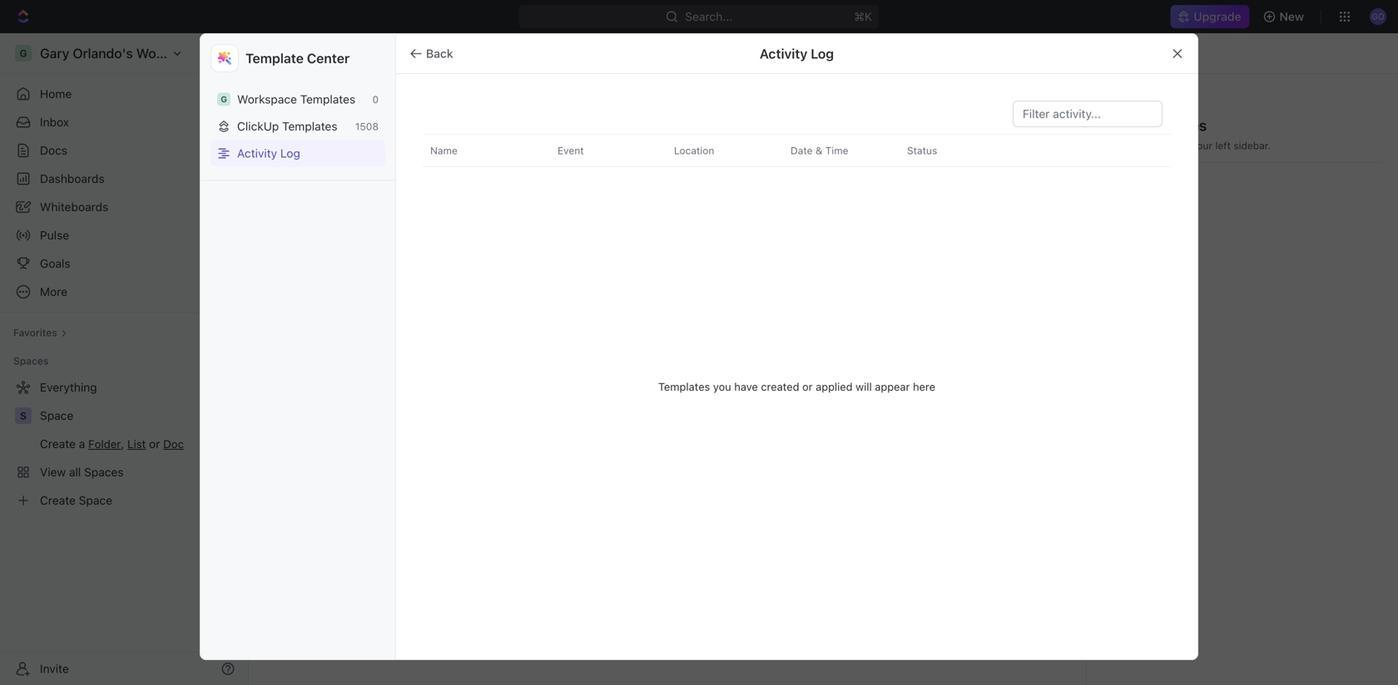 Task type: describe. For each thing, give the bounding box(es) containing it.
visible
[[1110, 117, 1154, 134]]

log inside button
[[280, 146, 300, 160]]

location column header
[[656, 135, 776, 166]]

your
[[1192, 140, 1212, 151]]

name column header
[[423, 135, 543, 166]]

search... button
[[980, 147, 1061, 174]]

grid containing name
[[423, 134, 1171, 640]]

back button
[[403, 40, 463, 67]]

visible spaces spaces shown in your left sidebar.
[[1110, 117, 1271, 151]]

spaces inside sidebar navigation
[[13, 355, 49, 367]]

dashboards link
[[7, 166, 241, 192]]

s
[[20, 410, 27, 422]]

spaces down visible on the top
[[1110, 140, 1145, 151]]

spaces up in
[[1157, 117, 1207, 134]]

clickup
[[237, 119, 279, 133]]

event
[[558, 145, 584, 156]]

0 vertical spatial search...
[[685, 10, 733, 23]]

new space
[[990, 118, 1051, 131]]

1 horizontal spatial log
[[811, 46, 834, 62]]

0 vertical spatial all spaces
[[282, 46, 338, 60]]

upgrade
[[1194, 10, 1241, 23]]

search... inside button
[[1004, 154, 1051, 167]]

favorites button
[[7, 323, 74, 343]]

Filter activity... text field
[[1023, 102, 1153, 126]]

shown
[[1147, 140, 1178, 151]]

1 vertical spatial all spaces
[[286, 110, 400, 138]]

left
[[1215, 140, 1231, 151]]

location
[[674, 145, 714, 156]]

date & time
[[791, 145, 848, 156]]

gary orlando's workspace, , element
[[217, 93, 231, 106]]

space link
[[40, 403, 238, 429]]

upgrade link
[[1170, 5, 1250, 28]]

&
[[815, 145, 822, 156]]

goals
[[40, 257, 70, 270]]

1508
[[355, 120, 379, 132]]

new button
[[1256, 3, 1314, 30]]

dashboards
[[40, 172, 105, 186]]

docs
[[40, 144, 67, 157]]

docs link
[[7, 137, 241, 164]]

0 vertical spatial activity
[[760, 46, 807, 62]]

in
[[1181, 140, 1189, 151]]

space, , element
[[15, 408, 32, 424]]

new for new
[[1280, 10, 1304, 23]]

back
[[426, 47, 453, 60]]

activity inside activity log button
[[237, 146, 277, 160]]

name
[[430, 145, 458, 156]]

new for new space
[[990, 118, 1014, 131]]



Task type: vqa. For each thing, say whether or not it's contained in the screenshot.
the Career
no



Task type: locate. For each thing, give the bounding box(es) containing it.
templates down center
[[300, 92, 355, 106]]

sidebar navigation
[[0, 33, 249, 686]]

1 horizontal spatial search...
[[1004, 154, 1051, 167]]

new
[[1280, 10, 1304, 23], [990, 118, 1014, 131]]

0 vertical spatial templates
[[300, 92, 355, 106]]

0 horizontal spatial search...
[[685, 10, 733, 23]]

workspace
[[237, 92, 297, 106]]

template center
[[245, 50, 350, 66]]

date & time column header
[[772, 135, 892, 166]]

1 horizontal spatial activity
[[760, 46, 807, 62]]

grid
[[423, 134, 1171, 640]]

sidebar.
[[1234, 140, 1271, 151]]

home link
[[7, 81, 241, 107]]

⌘k
[[854, 10, 872, 23]]

0 vertical spatial all
[[282, 46, 295, 60]]

0 horizontal spatial new
[[990, 118, 1014, 131]]

all spaces
[[282, 46, 338, 60], [286, 110, 400, 138]]

status
[[907, 145, 937, 156]]

1 vertical spatial search...
[[1004, 154, 1051, 167]]

activity
[[760, 46, 807, 62], [237, 146, 277, 160]]

activity log button
[[211, 140, 385, 167]]

space inside sidebar navigation
[[40, 409, 73, 423]]

pulse
[[40, 228, 69, 242]]

home
[[40, 87, 72, 101]]

center
[[307, 50, 350, 66]]

clickup templates
[[237, 119, 337, 133]]

log
[[811, 46, 834, 62], [280, 146, 300, 160]]

1 vertical spatial templates
[[282, 119, 337, 133]]

1 horizontal spatial new
[[1280, 10, 1304, 23]]

template
[[245, 50, 304, 66]]

g
[[221, 94, 227, 104]]

space right s
[[40, 409, 73, 423]]

spaces up workspace templates
[[299, 46, 338, 60]]

1 vertical spatial log
[[280, 146, 300, 160]]

all down workspace templates
[[286, 110, 314, 138]]

row containing event
[[539, 134, 1171, 167]]

favorites
[[13, 327, 57, 339]]

new inside button
[[1280, 10, 1304, 23]]

goals link
[[7, 250, 241, 277]]

1 vertical spatial activity log
[[237, 146, 300, 160]]

space
[[1017, 118, 1051, 131], [40, 409, 73, 423]]

inbox link
[[7, 109, 241, 136]]

invite
[[40, 662, 69, 676]]

1 horizontal spatial space
[[1017, 118, 1051, 131]]

space inside button
[[1017, 118, 1051, 131]]

0 horizontal spatial activity log
[[237, 146, 300, 160]]

date
[[791, 145, 813, 156]]

templates up activity log button
[[282, 119, 337, 133]]

templates for clickup templates
[[282, 119, 337, 133]]

new up search... button
[[990, 118, 1014, 131]]

0 vertical spatial space
[[1017, 118, 1051, 131]]

all left center
[[282, 46, 295, 60]]

0 horizontal spatial activity
[[237, 146, 277, 160]]

pulse link
[[7, 222, 241, 249]]

all spaces up workspace templates
[[282, 46, 338, 60]]

0 vertical spatial log
[[811, 46, 834, 62]]

1 vertical spatial new
[[990, 118, 1014, 131]]

templates
[[300, 92, 355, 106], [282, 119, 337, 133]]

space up search... button
[[1017, 118, 1051, 131]]

0 horizontal spatial log
[[280, 146, 300, 160]]

spaces down favorites at the top left of page
[[13, 355, 49, 367]]

activity log inside button
[[237, 146, 300, 160]]

spaces
[[299, 46, 338, 60], [320, 110, 400, 138], [1157, 117, 1207, 134], [1110, 140, 1145, 151], [13, 355, 49, 367]]

1 horizontal spatial activity log
[[760, 46, 834, 62]]

0 vertical spatial new
[[1280, 10, 1304, 23]]

spaces down the '0' at left
[[320, 110, 400, 138]]

search...
[[685, 10, 733, 23], [1004, 154, 1051, 167]]

whiteboards link
[[7, 194, 241, 221]]

all spaces down the '0' at left
[[286, 110, 400, 138]]

0 horizontal spatial space
[[40, 409, 73, 423]]

1 vertical spatial activity
[[237, 146, 277, 160]]

inbox
[[40, 115, 69, 129]]

0
[[372, 93, 379, 105]]

0 vertical spatial activity log
[[760, 46, 834, 62]]

whiteboards
[[40, 200, 108, 214]]

1 vertical spatial space
[[40, 409, 73, 423]]

activity log
[[760, 46, 834, 62], [237, 146, 300, 160]]

new right upgrade
[[1280, 10, 1304, 23]]

new inside button
[[990, 118, 1014, 131]]

workspace templates
[[237, 92, 355, 106]]

time
[[825, 145, 848, 156]]

templates for workspace templates
[[300, 92, 355, 106]]

new space button
[[965, 112, 1061, 138]]

1 vertical spatial all
[[286, 110, 314, 138]]

event column header
[[539, 135, 659, 166]]

status column header
[[889, 135, 1009, 166]]

row
[[539, 134, 1171, 167]]

all
[[282, 46, 295, 60], [286, 110, 314, 138]]



